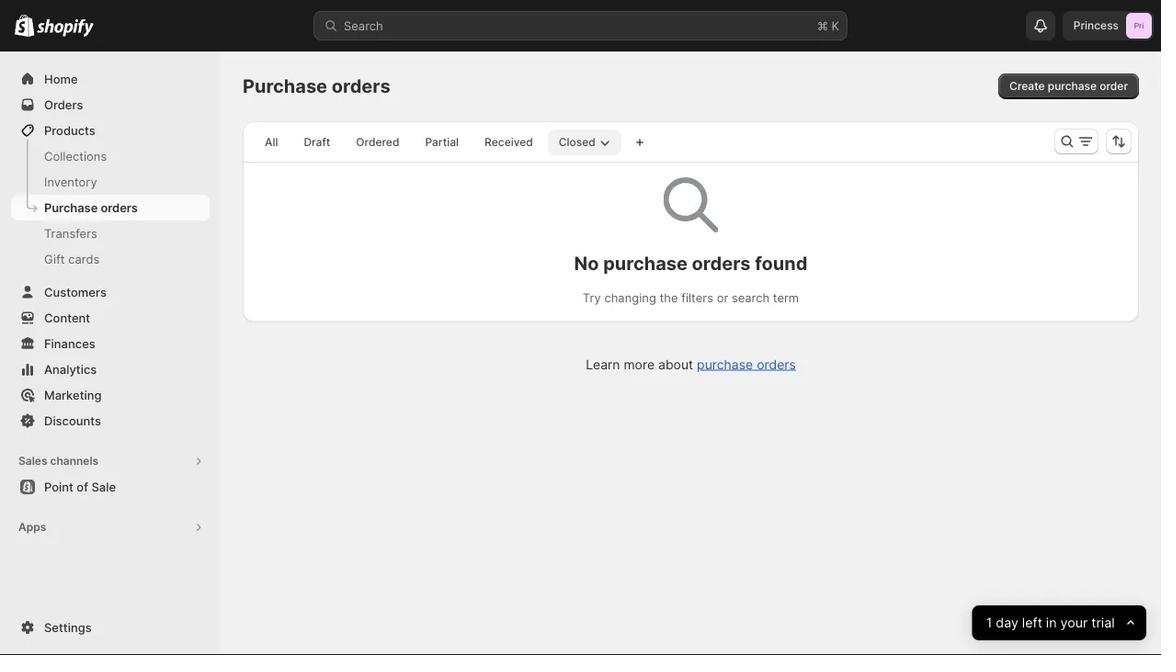 Task type: vqa. For each thing, say whether or not it's contained in the screenshot.
the Closed dropdown button
yes



Task type: describe. For each thing, give the bounding box(es) containing it.
collections
[[44, 149, 107, 163]]

purchase orders link
[[697, 357, 796, 372]]

search
[[344, 18, 383, 33]]

tab list containing all
[[250, 129, 625, 155]]

1 day left in your trial button
[[973, 606, 1147, 641]]

settings
[[44, 621, 92, 635]]

0 vertical spatial purchase
[[243, 75, 327, 97]]

learn more about purchase orders
[[586, 357, 796, 372]]

customers link
[[11, 280, 210, 305]]

your
[[1061, 616, 1088, 631]]

all
[[265, 136, 278, 149]]

purchase orders link
[[11, 195, 210, 221]]

closed
[[559, 136, 596, 149]]

transfers
[[44, 226, 97, 240]]

no
[[574, 252, 599, 274]]

home link
[[11, 66, 210, 92]]

of
[[77, 480, 88, 494]]

trial
[[1092, 616, 1115, 631]]

partial
[[425, 136, 459, 149]]

home
[[44, 72, 78, 86]]

more
[[624, 357, 655, 372]]

channels
[[50, 455, 99, 468]]

received
[[485, 136, 533, 149]]

sale
[[91, 480, 116, 494]]

orders up "ordered"
[[332, 75, 391, 97]]

received link
[[474, 130, 544, 155]]

customers
[[44, 285, 107, 299]]

cards
[[68, 252, 100, 266]]

princess image
[[1126, 13, 1152, 39]]

create
[[1010, 80, 1045, 93]]

apps
[[18, 521, 46, 534]]

orders down term
[[757, 357, 796, 372]]

princess
[[1074, 19, 1119, 32]]

learn
[[586, 357, 620, 372]]

partial link
[[414, 130, 470, 155]]

finances
[[44, 337, 95, 351]]

k
[[832, 18, 840, 33]]

inventory
[[44, 175, 97, 189]]

discounts link
[[11, 408, 210, 434]]

draft
[[304, 136, 330, 149]]

sales channels button
[[11, 449, 210, 474]]

marketing
[[44, 388, 102, 402]]

point of sale
[[44, 480, 116, 494]]

try
[[583, 291, 601, 305]]

about
[[658, 357, 693, 372]]

search
[[732, 291, 770, 305]]

sales channels
[[18, 455, 99, 468]]

ordered link
[[345, 130, 410, 155]]

purchase inside purchase orders link
[[44, 200, 98, 215]]

create purchase order
[[1010, 80, 1128, 93]]

purchase for create
[[1048, 80, 1097, 93]]



Task type: locate. For each thing, give the bounding box(es) containing it.
in
[[1046, 616, 1057, 631]]

0 horizontal spatial purchase orders
[[44, 200, 138, 215]]

transfers link
[[11, 221, 210, 246]]

1 horizontal spatial purchase
[[243, 75, 327, 97]]

products
[[44, 123, 95, 137]]

orders
[[44, 97, 83, 112]]

1 horizontal spatial purchase orders
[[243, 75, 391, 97]]

2 horizontal spatial purchase
[[1048, 80, 1097, 93]]

discounts
[[44, 414, 101, 428]]

content
[[44, 311, 90, 325]]

point of sale link
[[11, 474, 210, 500]]

shopify image
[[37, 19, 94, 37]]

point of sale button
[[0, 474, 221, 500]]

try changing the filters or search term
[[583, 291, 799, 305]]

order
[[1100, 80, 1128, 93]]

inventory link
[[11, 169, 210, 195]]

purchase left order
[[1048, 80, 1097, 93]]

found
[[755, 252, 808, 274]]

analytics link
[[11, 357, 210, 383]]

1 vertical spatial purchase orders
[[44, 200, 138, 215]]

purchase up the all
[[243, 75, 327, 97]]

tab list
[[250, 129, 625, 155]]

all link
[[254, 130, 289, 155]]

purchase for no
[[603, 252, 688, 274]]

purchase orders up draft on the top of the page
[[243, 75, 391, 97]]

point
[[44, 480, 73, 494]]

gift cards
[[44, 252, 100, 266]]

day
[[996, 616, 1019, 631]]

collections link
[[11, 143, 210, 169]]

orders inside purchase orders link
[[101, 200, 138, 215]]

purchase
[[243, 75, 327, 97], [44, 200, 98, 215]]

1
[[987, 616, 993, 631]]

orders down inventory link
[[101, 200, 138, 215]]

finances link
[[11, 331, 210, 357]]

or
[[717, 291, 728, 305]]

0 vertical spatial purchase orders
[[243, 75, 391, 97]]

1 day left in your trial
[[987, 616, 1115, 631]]

closed button
[[548, 130, 621, 155]]

purchase up transfers
[[44, 200, 98, 215]]

left
[[1023, 616, 1043, 631]]

1 vertical spatial purchase
[[44, 200, 98, 215]]

term
[[773, 291, 799, 305]]

gift
[[44, 252, 65, 266]]

sales
[[18, 455, 47, 468]]

content link
[[11, 305, 210, 331]]

0 horizontal spatial purchase
[[44, 200, 98, 215]]

orders
[[332, 75, 391, 97], [101, 200, 138, 215], [692, 252, 751, 274], [757, 357, 796, 372]]

apps button
[[11, 515, 210, 541]]

purchase up changing
[[603, 252, 688, 274]]

2 vertical spatial purchase
[[697, 357, 753, 372]]

filters
[[682, 291, 714, 305]]

settings link
[[11, 615, 210, 641]]

marketing link
[[11, 383, 210, 408]]

⌘
[[817, 18, 828, 33]]

draft link
[[293, 130, 341, 155]]

purchase orders
[[243, 75, 391, 97], [44, 200, 138, 215]]

gift cards link
[[11, 246, 210, 272]]

empty search results image
[[663, 177, 719, 233]]

⌘ k
[[817, 18, 840, 33]]

shopify image
[[15, 14, 34, 37]]

purchase orders down inventory link
[[44, 200, 138, 215]]

orders link
[[11, 92, 210, 118]]

0 vertical spatial purchase
[[1048, 80, 1097, 93]]

the
[[660, 291, 678, 305]]

1 horizontal spatial purchase
[[697, 357, 753, 372]]

0 horizontal spatial purchase
[[603, 252, 688, 274]]

changing
[[604, 291, 656, 305]]

no purchase orders found
[[574, 252, 808, 274]]

purchase
[[1048, 80, 1097, 93], [603, 252, 688, 274], [697, 357, 753, 372]]

analytics
[[44, 362, 97, 377]]

ordered
[[356, 136, 399, 149]]

purchase right about
[[697, 357, 753, 372]]

create purchase order link
[[999, 74, 1139, 99]]

products link
[[11, 118, 210, 143]]

1 vertical spatial purchase
[[603, 252, 688, 274]]

orders up or
[[692, 252, 751, 274]]



